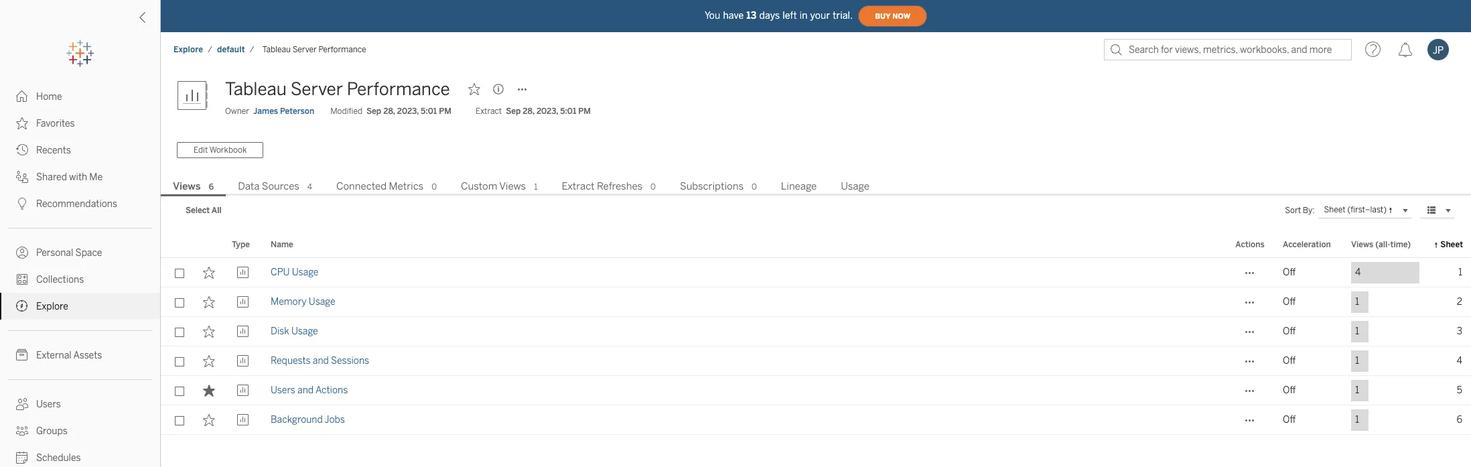 Task type: describe. For each thing, give the bounding box(es) containing it.
buy now button
[[859, 5, 928, 27]]

personal space link
[[0, 239, 160, 266]]

off for 4
[[1283, 355, 1296, 367]]

(all-
[[1376, 240, 1391, 249]]

workbook image
[[177, 76, 217, 116]]

home
[[36, 91, 62, 103]]

your
[[811, 10, 831, 21]]

1 horizontal spatial views
[[500, 180, 526, 192]]

peterson
[[280, 107, 314, 116]]

1 / from the left
[[208, 45, 212, 54]]

explore for explore
[[36, 301, 68, 312]]

by text only_f5he34f image for home
[[16, 90, 28, 103]]

2023, for modified sep 28, 2023, 5:01 pm
[[397, 107, 419, 116]]

28, for extract
[[523, 107, 535, 116]]

1 horizontal spatial explore link
[[173, 44, 204, 55]]

sheet (first–last) button
[[1319, 202, 1413, 218]]

0 vertical spatial tableau server performance
[[262, 45, 366, 54]]

sort
[[1286, 206, 1302, 215]]

background
[[271, 414, 323, 426]]

data sources
[[238, 180, 299, 192]]

subscriptions
[[680, 180, 744, 192]]

by text only_f5he34f image for explore
[[16, 300, 28, 312]]

default link
[[216, 44, 246, 55]]

groups
[[36, 426, 68, 437]]

lineage
[[781, 180, 817, 192]]

sep for modified
[[367, 107, 381, 116]]

1 for 2
[[1356, 296, 1360, 308]]

usage for disk usage
[[292, 326, 318, 337]]

edit
[[194, 145, 208, 155]]

memory
[[271, 296, 307, 308]]

requests and sessions
[[271, 355, 369, 367]]

space
[[75, 247, 102, 259]]

off for 6
[[1283, 414, 1296, 426]]

now
[[893, 12, 911, 20]]

list view image
[[1426, 204, 1438, 216]]

row containing background jobs
[[161, 405, 1472, 435]]

recommendations link
[[0, 190, 160, 217]]

me
[[89, 172, 103, 183]]

users link
[[0, 391, 160, 418]]

external
[[36, 350, 71, 361]]

5
[[1458, 385, 1463, 396]]

by text only_f5he34f image for recents
[[16, 144, 28, 156]]

connected
[[336, 180, 387, 192]]

sheet for sheet
[[1441, 240, 1464, 249]]

off for 2
[[1283, 296, 1296, 308]]

3
[[1458, 326, 1463, 337]]

sub-spaces tab list
[[161, 179, 1472, 196]]

buy now
[[875, 12, 911, 20]]

2 / from the left
[[250, 45, 254, 54]]

6 inside sub-spaces tab list
[[209, 182, 214, 192]]

actions inside "row"
[[316, 385, 348, 396]]

james peterson link
[[253, 105, 314, 117]]

cpu usage
[[271, 267, 319, 278]]

you have 13 days left in your trial.
[[705, 10, 853, 21]]

time)
[[1391, 240, 1412, 249]]

recents link
[[0, 137, 160, 164]]

collections link
[[0, 266, 160, 293]]

refreshes
[[597, 180, 643, 192]]

0 vertical spatial server
[[293, 45, 317, 54]]

2 vertical spatial 4
[[1457, 355, 1463, 367]]

background jobs
[[271, 414, 345, 426]]

home link
[[0, 83, 160, 110]]

views for views
[[173, 180, 201, 192]]

row containing memory usage
[[161, 287, 1472, 317]]

sep for extract
[[506, 107, 521, 116]]

view image for cpu usage
[[237, 267, 249, 279]]

trial.
[[833, 10, 853, 21]]

row containing requests and sessions
[[161, 346, 1472, 376]]

with
[[69, 172, 87, 183]]

shared with me link
[[0, 164, 160, 190]]

select
[[186, 206, 210, 215]]

2
[[1458, 296, 1463, 308]]

sources
[[262, 180, 299, 192]]

usage for cpu usage
[[292, 267, 319, 278]]

pm for modified sep 28, 2023, 5:01 pm
[[439, 107, 452, 116]]

james
[[253, 107, 278, 116]]

users for users and actions
[[271, 385, 295, 396]]

view image for memory usage
[[237, 296, 249, 308]]

type
[[232, 240, 250, 249]]

pm for extract sep 28, 2023, 5:01 pm
[[579, 107, 591, 116]]

row group containing cpu usage
[[161, 258, 1472, 435]]

by text only_f5he34f image for personal space
[[16, 247, 28, 259]]

modified sep 28, 2023, 5:01 pm
[[331, 107, 452, 116]]

(first–last)
[[1348, 205, 1387, 215]]

favorites
[[36, 118, 75, 129]]

custom
[[461, 180, 498, 192]]

connected metrics
[[336, 180, 424, 192]]

custom views
[[461, 180, 526, 192]]

tableau inside main content
[[225, 78, 287, 100]]

by text only_f5he34f image for favorites
[[16, 117, 28, 129]]

and for sessions
[[313, 355, 329, 367]]

select all button
[[177, 202, 230, 218]]

explore / default /
[[174, 45, 254, 54]]

shared
[[36, 172, 67, 183]]

modified
[[331, 107, 363, 116]]

users and actions link
[[271, 376, 348, 405]]

personal
[[36, 247, 73, 259]]

jobs
[[325, 414, 345, 426]]

5:01 for modified sep 28, 2023, 5:01 pm
[[421, 107, 437, 116]]

name
[[271, 240, 293, 249]]

owner james peterson
[[225, 107, 314, 116]]

1 for 4
[[1356, 355, 1360, 367]]

1 for 6
[[1356, 414, 1360, 426]]

users and actions
[[271, 385, 348, 396]]

by text only_f5he34f image for groups
[[16, 425, 28, 437]]

sheet (first–last)
[[1325, 205, 1387, 215]]

off for 1
[[1283, 267, 1296, 278]]



Task type: vqa. For each thing, say whether or not it's contained in the screenshot.


Task type: locate. For each thing, give the bounding box(es) containing it.
by text only_f5he34f image up groups link
[[16, 398, 28, 410]]

explore for explore / default /
[[174, 45, 203, 54]]

sheet right time)
[[1441, 240, 1464, 249]]

extract
[[476, 107, 502, 116], [562, 180, 595, 192]]

navigation panel element
[[0, 40, 160, 467]]

usage inside 'link'
[[309, 296, 335, 308]]

1 vertical spatial actions
[[316, 385, 348, 396]]

requests and sessions link
[[271, 346, 369, 376]]

1 vertical spatial 4
[[1356, 267, 1362, 278]]

extract for extract refreshes
[[562, 180, 595, 192]]

1 vertical spatial extract
[[562, 180, 595, 192]]

data
[[238, 180, 260, 192]]

0 horizontal spatial pm
[[439, 107, 452, 116]]

recommendations
[[36, 198, 117, 210]]

explore link
[[173, 44, 204, 55], [0, 293, 160, 320]]

0 horizontal spatial sheet
[[1325, 205, 1346, 215]]

by text only_f5he34f image inside recommendations link
[[16, 198, 28, 210]]

0 horizontal spatial 6
[[209, 182, 214, 192]]

1 off from the top
[[1283, 267, 1296, 278]]

1 vertical spatial and
[[298, 385, 314, 396]]

memory usage link
[[271, 287, 335, 317]]

have
[[723, 10, 744, 21]]

1 pm from the left
[[439, 107, 452, 116]]

0 vertical spatial users
[[271, 385, 295, 396]]

3 by text only_f5he34f image from the top
[[16, 247, 28, 259]]

days
[[760, 10, 780, 21]]

1 horizontal spatial pm
[[579, 107, 591, 116]]

view image
[[237, 267, 249, 279], [237, 355, 249, 367], [237, 385, 249, 397]]

groups link
[[0, 418, 160, 444]]

by text only_f5he34f image left schedules
[[16, 452, 28, 464]]

off for 3
[[1283, 326, 1296, 337]]

extract inside sub-spaces tab list
[[562, 180, 595, 192]]

views right custom
[[500, 180, 526, 192]]

2 row from the top
[[161, 287, 1472, 317]]

0 right subscriptions at the top
[[752, 182, 757, 192]]

5 row from the top
[[161, 376, 1472, 405]]

tableau server performance main content
[[161, 67, 1472, 467]]

server inside main content
[[291, 78, 343, 100]]

0 vertical spatial view image
[[237, 267, 249, 279]]

requests
[[271, 355, 311, 367]]

views
[[173, 180, 201, 192], [500, 180, 526, 192], [1352, 240, 1374, 249]]

6 inside "row"
[[1457, 414, 1463, 426]]

0 vertical spatial view image
[[237, 296, 249, 308]]

view image left requests
[[237, 355, 249, 367]]

views (all-time)
[[1352, 240, 1412, 249]]

by text only_f5he34f image for collections
[[16, 273, 28, 286]]

users inside main navigation. press the up and down arrow keys to access links. element
[[36, 399, 61, 410]]

4 by text only_f5he34f image from the top
[[16, 300, 28, 312]]

2023, for extract sep 28, 2023, 5:01 pm
[[537, 107, 558, 116]]

2 pm from the left
[[579, 107, 591, 116]]

you
[[705, 10, 721, 21]]

2 sep from the left
[[506, 107, 521, 116]]

1 horizontal spatial extract
[[562, 180, 595, 192]]

by text only_f5he34f image for external assets
[[16, 349, 28, 361]]

2 by text only_f5he34f image from the top
[[16, 117, 28, 129]]

by text only_f5he34f image inside groups link
[[16, 425, 28, 437]]

tableau server performance up modified
[[225, 78, 450, 100]]

1 horizontal spatial sep
[[506, 107, 521, 116]]

1 horizontal spatial 4
[[1356, 267, 1362, 278]]

sessions
[[331, 355, 369, 367]]

schedules
[[36, 452, 81, 464]]

1 horizontal spatial users
[[271, 385, 295, 396]]

and for actions
[[298, 385, 314, 396]]

1 vertical spatial sheet
[[1441, 240, 1464, 249]]

5 by text only_f5he34f image from the top
[[16, 398, 28, 410]]

2 by text only_f5he34f image from the top
[[16, 198, 28, 210]]

tableau server performance element
[[258, 45, 370, 54]]

0 for metrics
[[432, 182, 437, 192]]

3 0 from the left
[[752, 182, 757, 192]]

by text only_f5he34f image left favorites
[[16, 117, 28, 129]]

1 by text only_f5he34f image from the top
[[16, 90, 28, 103]]

5:01 for extract sep 28, 2023, 5:01 pm
[[560, 107, 577, 116]]

users
[[271, 385, 295, 396], [36, 399, 61, 410]]

0 horizontal spatial /
[[208, 45, 212, 54]]

/ right "default"
[[250, 45, 254, 54]]

all
[[212, 206, 222, 215]]

left
[[783, 10, 797, 21]]

0 horizontal spatial views
[[173, 180, 201, 192]]

4 right sources
[[307, 182, 312, 192]]

0 horizontal spatial sep
[[367, 107, 381, 116]]

explore down collections at the bottom of page
[[36, 301, 68, 312]]

2 2023, from the left
[[537, 107, 558, 116]]

by text only_f5he34f image inside external assets link
[[16, 349, 28, 361]]

1 by text only_f5he34f image from the top
[[16, 171, 28, 183]]

4 by text only_f5he34f image from the top
[[16, 273, 28, 286]]

row containing disk usage
[[161, 317, 1472, 346]]

by text only_f5he34f image down collections link
[[16, 300, 28, 312]]

2 off from the top
[[1283, 296, 1296, 308]]

extract for extract sep 28, 2023, 5:01 pm
[[476, 107, 502, 116]]

6
[[209, 182, 214, 192], [1457, 414, 1463, 426]]

1 horizontal spatial 28,
[[523, 107, 535, 116]]

1 row from the top
[[161, 258, 1472, 287]]

by text only_f5he34f image left external
[[16, 349, 28, 361]]

tableau server performance up peterson
[[262, 45, 366, 54]]

0 horizontal spatial 28,
[[383, 107, 395, 116]]

by text only_f5he34f image inside "personal space" link
[[16, 247, 28, 259]]

explore inside main navigation. press the up and down arrow keys to access links. element
[[36, 301, 68, 312]]

by text only_f5he34f image inside schedules link
[[16, 452, 28, 464]]

view image left users and actions link
[[237, 385, 249, 397]]

explore link down collections at the bottom of page
[[0, 293, 160, 320]]

in
[[800, 10, 808, 21]]

4 off from the top
[[1283, 355, 1296, 367]]

28,
[[383, 107, 395, 116], [523, 107, 535, 116]]

3 view image from the top
[[237, 414, 249, 426]]

/
[[208, 45, 212, 54], [250, 45, 254, 54]]

explore link left default link
[[173, 44, 204, 55]]

usage right lineage
[[841, 180, 870, 192]]

6 off from the top
[[1283, 414, 1296, 426]]

views up select
[[173, 180, 201, 192]]

0 horizontal spatial explore
[[36, 301, 68, 312]]

performance inside main content
[[347, 78, 450, 100]]

3 off from the top
[[1283, 326, 1296, 337]]

Search for views, metrics, workbooks, and more text field
[[1105, 39, 1353, 60]]

usage for memory usage
[[309, 296, 335, 308]]

1 horizontal spatial 5:01
[[560, 107, 577, 116]]

0 right metrics on the left
[[432, 182, 437, 192]]

users up "groups"
[[36, 399, 61, 410]]

1 vertical spatial explore
[[36, 301, 68, 312]]

28, for modified
[[383, 107, 395, 116]]

default
[[217, 45, 245, 54]]

1 horizontal spatial 2023,
[[537, 107, 558, 116]]

acceleration
[[1283, 240, 1332, 249]]

1 vertical spatial server
[[291, 78, 343, 100]]

by text only_f5he34f image inside home link
[[16, 90, 28, 103]]

by:
[[1303, 206, 1315, 215]]

0 vertical spatial and
[[313, 355, 329, 367]]

by text only_f5he34f image left collections at the bottom of page
[[16, 273, 28, 286]]

users for users
[[36, 399, 61, 410]]

by text only_f5he34f image for schedules
[[16, 452, 28, 464]]

1 view image from the top
[[237, 267, 249, 279]]

schedules link
[[0, 444, 160, 467]]

by text only_f5he34f image
[[16, 90, 28, 103], [16, 117, 28, 129], [16, 144, 28, 156], [16, 300, 28, 312], [16, 398, 28, 410], [16, 452, 28, 464]]

disk usage
[[271, 326, 318, 337]]

and left sessions
[[313, 355, 329, 367]]

view image down type
[[237, 267, 249, 279]]

row
[[161, 258, 1472, 287], [161, 287, 1472, 317], [161, 317, 1472, 346], [161, 346, 1472, 376], [161, 376, 1472, 405], [161, 405, 1472, 435]]

3 view image from the top
[[237, 385, 249, 397]]

by text only_f5he34f image inside 'recents' link
[[16, 144, 28, 156]]

2 view image from the top
[[237, 355, 249, 367]]

4
[[307, 182, 312, 192], [1356, 267, 1362, 278], [1457, 355, 1463, 367]]

by text only_f5he34f image for shared with me
[[16, 171, 28, 183]]

and up background jobs
[[298, 385, 314, 396]]

by text only_f5he34f image inside shared with me link
[[16, 171, 28, 183]]

0 vertical spatial actions
[[1236, 240, 1265, 249]]

view image left memory
[[237, 296, 249, 308]]

view image for requests and sessions
[[237, 355, 249, 367]]

1 vertical spatial explore link
[[0, 293, 160, 320]]

0 vertical spatial sheet
[[1325, 205, 1346, 215]]

1 vertical spatial 6
[[1457, 414, 1463, 426]]

edit workbook
[[194, 145, 247, 155]]

4 row from the top
[[161, 346, 1472, 376]]

actions left "acceleration"
[[1236, 240, 1265, 249]]

view image for disk usage
[[237, 326, 249, 338]]

extract refreshes
[[562, 180, 643, 192]]

1 horizontal spatial actions
[[1236, 240, 1265, 249]]

0 horizontal spatial 0
[[432, 182, 437, 192]]

row containing users and actions
[[161, 376, 1472, 405]]

3 by text only_f5he34f image from the top
[[16, 144, 28, 156]]

performance up modified sep 28, 2023, 5:01 pm
[[347, 78, 450, 100]]

memory usage
[[271, 296, 335, 308]]

usage right memory
[[309, 296, 335, 308]]

row containing cpu usage
[[161, 258, 1472, 287]]

performance
[[319, 45, 366, 54], [347, 78, 450, 100]]

1 vertical spatial view image
[[237, 326, 249, 338]]

by text only_f5he34f image left personal on the bottom left of the page
[[16, 247, 28, 259]]

explore left default link
[[174, 45, 203, 54]]

sheet right by:
[[1325, 205, 1346, 215]]

1 vertical spatial performance
[[347, 78, 450, 100]]

0 vertical spatial explore link
[[173, 44, 204, 55]]

edit workbook button
[[177, 142, 264, 158]]

sheet for sheet (first–last)
[[1325, 205, 1346, 215]]

1
[[534, 182, 538, 192], [1459, 267, 1463, 278], [1356, 296, 1360, 308], [1356, 326, 1360, 337], [1356, 355, 1360, 367], [1356, 385, 1360, 396], [1356, 414, 1360, 426]]

view image left the background
[[237, 414, 249, 426]]

by text only_f5he34f image inside collections link
[[16, 273, 28, 286]]

by text only_f5he34f image for recommendations
[[16, 198, 28, 210]]

metrics
[[389, 180, 424, 192]]

6 down 5
[[1457, 414, 1463, 426]]

0 horizontal spatial extract
[[476, 107, 502, 116]]

grid
[[161, 233, 1472, 467]]

0 right refreshes
[[651, 182, 656, 192]]

1 horizontal spatial 0
[[651, 182, 656, 192]]

by text only_f5he34f image for users
[[16, 398, 28, 410]]

2 horizontal spatial 0
[[752, 182, 757, 192]]

by text only_f5he34f image left home
[[16, 90, 28, 103]]

2 28, from the left
[[523, 107, 535, 116]]

1 5:01 from the left
[[421, 107, 437, 116]]

actions up jobs
[[316, 385, 348, 396]]

view image for background jobs
[[237, 414, 249, 426]]

2 view image from the top
[[237, 326, 249, 338]]

0 horizontal spatial actions
[[316, 385, 348, 396]]

off
[[1283, 267, 1296, 278], [1283, 296, 1296, 308], [1283, 326, 1296, 337], [1283, 355, 1296, 367], [1283, 385, 1296, 396], [1283, 414, 1296, 426]]

external assets link
[[0, 342, 160, 369]]

2 horizontal spatial 4
[[1457, 355, 1463, 367]]

sort by:
[[1286, 206, 1315, 215]]

by text only_f5he34f image left "groups"
[[16, 425, 28, 437]]

actions
[[1236, 240, 1265, 249], [316, 385, 348, 396]]

2 vertical spatial view image
[[237, 385, 249, 397]]

external assets
[[36, 350, 102, 361]]

tableau
[[262, 45, 291, 54], [225, 78, 287, 100]]

1 inside sub-spaces tab list
[[534, 182, 538, 192]]

tableau server performance inside tableau server performance main content
[[225, 78, 450, 100]]

disk usage link
[[271, 317, 318, 346]]

views left "(all-"
[[1352, 240, 1374, 249]]

2 vertical spatial view image
[[237, 414, 249, 426]]

2 5:01 from the left
[[560, 107, 577, 116]]

1 for 3
[[1356, 326, 1360, 337]]

3 row from the top
[[161, 317, 1472, 346]]

by text only_f5he34f image inside favorites link
[[16, 117, 28, 129]]

1 2023, from the left
[[397, 107, 419, 116]]

main navigation. press the up and down arrow keys to access links. element
[[0, 83, 160, 467]]

0 vertical spatial extract
[[476, 107, 502, 116]]

0 horizontal spatial 4
[[307, 182, 312, 192]]

1 vertical spatial view image
[[237, 355, 249, 367]]

2023,
[[397, 107, 419, 116], [537, 107, 558, 116]]

by text only_f5he34f image inside 'users' link
[[16, 398, 28, 410]]

0
[[432, 182, 437, 192], [651, 182, 656, 192], [752, 182, 757, 192]]

users inside "row"
[[271, 385, 295, 396]]

shared with me
[[36, 172, 103, 183]]

collections
[[36, 274, 84, 286]]

performance up modified
[[319, 45, 366, 54]]

tableau right default link
[[262, 45, 291, 54]]

1 for 5
[[1356, 385, 1360, 396]]

and
[[313, 355, 329, 367], [298, 385, 314, 396]]

1 horizontal spatial sheet
[[1441, 240, 1464, 249]]

5 off from the top
[[1283, 385, 1296, 396]]

1 view image from the top
[[237, 296, 249, 308]]

1 sep from the left
[[367, 107, 381, 116]]

users down requests
[[271, 385, 295, 396]]

cpu
[[271, 267, 290, 278]]

6 row from the top
[[161, 405, 1472, 435]]

view image for users and actions
[[237, 385, 249, 397]]

1 vertical spatial users
[[36, 399, 61, 410]]

owner
[[225, 107, 249, 116]]

workbook
[[210, 145, 247, 155]]

1 28, from the left
[[383, 107, 395, 116]]

0 for refreshes
[[651, 182, 656, 192]]

usage right disk
[[292, 326, 318, 337]]

sheet inside grid
[[1441, 240, 1464, 249]]

4 inside sub-spaces tab list
[[307, 182, 312, 192]]

0 vertical spatial tableau
[[262, 45, 291, 54]]

sheet
[[1325, 205, 1346, 215], [1441, 240, 1464, 249]]

off for 5
[[1283, 385, 1296, 396]]

5:01
[[421, 107, 437, 116], [560, 107, 577, 116]]

by text only_f5he34f image
[[16, 171, 28, 183], [16, 198, 28, 210], [16, 247, 28, 259], [16, 273, 28, 286], [16, 349, 28, 361], [16, 425, 28, 437]]

views for views (all-time)
[[1352, 240, 1374, 249]]

6 by text only_f5he34f image from the top
[[16, 425, 28, 437]]

personal space
[[36, 247, 102, 259]]

views inside grid
[[1352, 240, 1374, 249]]

server
[[293, 45, 317, 54], [291, 78, 343, 100]]

pm
[[439, 107, 452, 116], [579, 107, 591, 116]]

4 down 3
[[1457, 355, 1463, 367]]

0 horizontal spatial explore link
[[0, 293, 160, 320]]

0 vertical spatial 6
[[209, 182, 214, 192]]

0 vertical spatial explore
[[174, 45, 203, 54]]

6 up all
[[209, 182, 214, 192]]

0 horizontal spatial 2023,
[[397, 107, 419, 116]]

/ left default link
[[208, 45, 212, 54]]

recents
[[36, 145, 71, 156]]

1 horizontal spatial /
[[250, 45, 254, 54]]

6 by text only_f5he34f image from the top
[[16, 452, 28, 464]]

sheet inside popup button
[[1325, 205, 1346, 215]]

extract sep 28, 2023, 5:01 pm
[[476, 107, 591, 116]]

favorites link
[[0, 110, 160, 137]]

usage inside sub-spaces tab list
[[841, 180, 870, 192]]

view image left disk
[[237, 326, 249, 338]]

grid containing cpu usage
[[161, 233, 1472, 467]]

row group
[[161, 258, 1472, 435]]

0 horizontal spatial users
[[36, 399, 61, 410]]

2 horizontal spatial views
[[1352, 240, 1374, 249]]

tableau up james
[[225, 78, 287, 100]]

disk
[[271, 326, 289, 337]]

by text only_f5he34f image left recommendations
[[16, 198, 28, 210]]

1 horizontal spatial explore
[[174, 45, 203, 54]]

1 vertical spatial tableau
[[225, 78, 287, 100]]

sep
[[367, 107, 381, 116], [506, 107, 521, 116]]

view image
[[237, 296, 249, 308], [237, 326, 249, 338], [237, 414, 249, 426]]

cpu usage link
[[271, 258, 319, 287]]

2 0 from the left
[[651, 182, 656, 192]]

5 by text only_f5he34f image from the top
[[16, 349, 28, 361]]

1 vertical spatial tableau server performance
[[225, 78, 450, 100]]

explore
[[174, 45, 203, 54], [36, 301, 68, 312]]

1 horizontal spatial 6
[[1457, 414, 1463, 426]]

0 horizontal spatial 5:01
[[421, 107, 437, 116]]

select all
[[186, 206, 222, 215]]

0 vertical spatial performance
[[319, 45, 366, 54]]

1 0 from the left
[[432, 182, 437, 192]]

background jobs link
[[271, 405, 345, 435]]

assets
[[73, 350, 102, 361]]

0 vertical spatial 4
[[307, 182, 312, 192]]

13
[[747, 10, 757, 21]]

by text only_f5he34f image left the shared
[[16, 171, 28, 183]]

usage right 'cpu'
[[292, 267, 319, 278]]

by text only_f5he34f image left recents
[[16, 144, 28, 156]]

4 down 'views (all-time)'
[[1356, 267, 1362, 278]]



